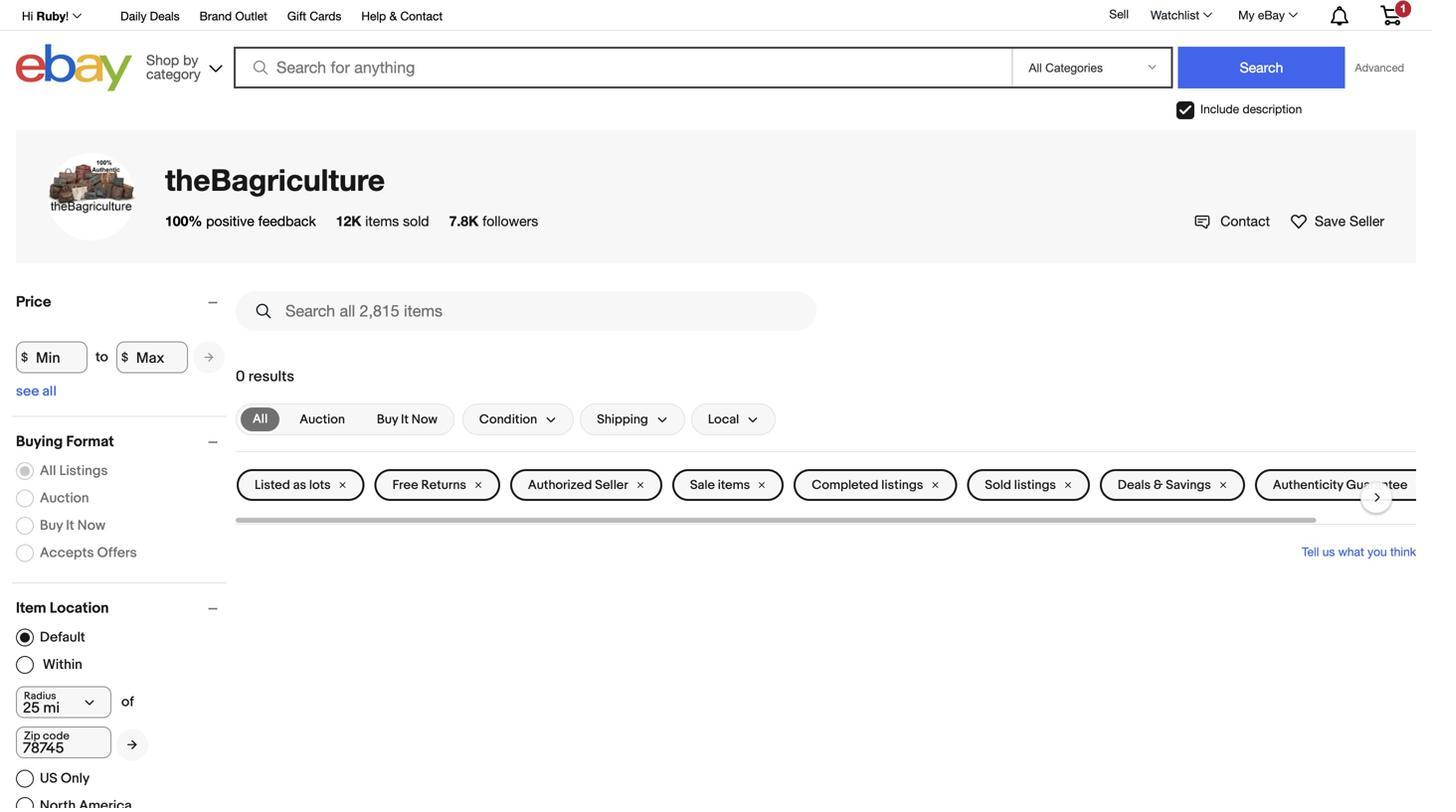 Task type: vqa. For each thing, say whether or not it's contained in the screenshot.
Offers
yes



Task type: describe. For each thing, give the bounding box(es) containing it.
listed
[[255, 478, 290, 493]]

all listings
[[40, 463, 108, 480]]

$ for maximum value in $ text box
[[121, 350, 128, 365]]

gift
[[287, 9, 306, 23]]

to
[[95, 349, 108, 366]]

7.8k
[[449, 213, 479, 229]]

0 results main content
[[236, 283, 1432, 596]]

accepts offers
[[40, 545, 137, 562]]

sale items
[[690, 478, 750, 493]]

buy inside 0 results main content
[[377, 412, 398, 427]]

& for deals
[[1154, 478, 1163, 493]]

0 results
[[236, 368, 294, 386]]

followers
[[482, 213, 538, 229]]

now inside 0 results main content
[[412, 412, 438, 427]]

item location button
[[16, 600, 227, 618]]

& for help
[[389, 9, 397, 23]]

you
[[1368, 545, 1387, 559]]

shop
[[146, 52, 179, 68]]

authorized seller
[[528, 478, 628, 493]]

description
[[1243, 102, 1302, 116]]

sold listings link
[[967, 469, 1090, 501]]

outlet
[[235, 9, 267, 23]]

Search for anything text field
[[237, 49, 1008, 87]]

1 link
[[1369, 0, 1413, 29]]

authorized seller link
[[510, 469, 662, 501]]

format
[[66, 433, 114, 451]]

auction link
[[288, 408, 357, 432]]

0 horizontal spatial buy
[[40, 517, 63, 534]]

Minimum Value in $ text field
[[16, 342, 88, 373]]

deals & savings
[[1118, 478, 1211, 493]]

help & contact
[[361, 9, 443, 23]]

authenticity
[[1273, 478, 1344, 493]]

1
[[1400, 2, 1406, 15]]

daily
[[120, 9, 147, 23]]

my ebay
[[1238, 8, 1285, 22]]

save seller
[[1315, 213, 1385, 229]]

buy it now inside 0 results main content
[[377, 412, 438, 427]]

item
[[16, 600, 46, 618]]

local
[[708, 412, 739, 427]]

100% positive feedback
[[165, 213, 316, 229]]

12k
[[336, 213, 361, 229]]

savings
[[1166, 478, 1211, 493]]

sold
[[985, 478, 1011, 493]]

default
[[40, 629, 85, 646]]

see all
[[16, 383, 57, 400]]

watchlist
[[1151, 8, 1200, 22]]

completed
[[812, 478, 879, 493]]

location
[[50, 600, 109, 618]]

buy it now link
[[365, 408, 449, 432]]

contact inside account navigation
[[400, 9, 443, 23]]

all for all listings
[[40, 463, 56, 480]]

all for all
[[253, 412, 268, 427]]

ruby
[[36, 9, 66, 23]]

listed as lots link
[[237, 469, 365, 501]]

shop by category
[[146, 52, 201, 82]]

1 vertical spatial auction
[[40, 490, 89, 507]]

listed as lots
[[255, 478, 331, 493]]

auction inside auction link
[[300, 412, 345, 427]]

tell us what you think
[[1302, 545, 1416, 559]]

apply within filter image
[[127, 739, 137, 752]]

listings for completed listings
[[881, 478, 923, 493]]

within
[[43, 657, 82, 674]]

advanced link
[[1345, 48, 1414, 88]]

hi ruby !
[[22, 9, 69, 23]]

positive
[[206, 213, 254, 229]]

shop by category banner
[[11, 0, 1416, 96]]

us
[[40, 771, 58, 787]]

thebagriculture
[[165, 162, 385, 197]]

seller for authorized seller
[[595, 478, 628, 493]]

items for sale
[[718, 478, 750, 493]]

sell link
[[1100, 7, 1138, 21]]

include description
[[1201, 102, 1302, 116]]

help
[[361, 9, 386, 23]]

save seller button
[[1290, 211, 1385, 232]]

results
[[248, 368, 294, 386]]

sold
[[403, 213, 429, 229]]

condition button
[[462, 404, 574, 436]]

sale
[[690, 478, 715, 493]]

cards
[[310, 9, 342, 23]]

price button
[[16, 293, 227, 311]]

shop by category button
[[137, 44, 227, 87]]

advanced
[[1355, 61, 1404, 74]]

!
[[66, 9, 69, 23]]

see all button
[[16, 383, 57, 400]]

gift cards
[[287, 9, 342, 23]]



Task type: locate. For each thing, give the bounding box(es) containing it.
all inside 0 results main content
[[253, 412, 268, 427]]

brand outlet
[[200, 9, 267, 23]]

my
[[1238, 8, 1255, 22]]

0 horizontal spatial deals
[[150, 9, 180, 23]]

1 horizontal spatial listings
[[1014, 478, 1056, 493]]

$ for minimum value in $ text box
[[21, 350, 28, 365]]

completed listings link
[[794, 469, 957, 501]]

1 horizontal spatial &
[[1154, 478, 1163, 493]]

contact left save at the right of the page
[[1221, 213, 1270, 229]]

1 vertical spatial seller
[[595, 478, 628, 493]]

0 horizontal spatial buy it now
[[40, 517, 105, 534]]

contact right help
[[400, 9, 443, 23]]

free returns link
[[375, 469, 500, 501]]

deals left savings
[[1118, 478, 1151, 493]]

items right sale
[[718, 478, 750, 493]]

none submit inside shop by category 'banner'
[[1178, 47, 1345, 89]]

tell
[[1302, 545, 1319, 559]]

buying format button
[[16, 433, 227, 451]]

seller right save at the right of the page
[[1350, 213, 1385, 229]]

0 vertical spatial buy
[[377, 412, 398, 427]]

authenticity guarantee link
[[1255, 469, 1432, 501]]

0 horizontal spatial now
[[77, 517, 105, 534]]

category
[[146, 66, 201, 82]]

authorized
[[528, 478, 592, 493]]

2 $ from the left
[[121, 350, 128, 365]]

1 horizontal spatial items
[[718, 478, 750, 493]]

what
[[1339, 545, 1364, 559]]

contact
[[400, 9, 443, 23], [1221, 213, 1270, 229]]

daily deals
[[120, 9, 180, 23]]

watchlist link
[[1140, 3, 1221, 27]]

lots
[[309, 478, 331, 493]]

seller inside 0 results main content
[[595, 478, 628, 493]]

0
[[236, 368, 245, 386]]

0 horizontal spatial listings
[[881, 478, 923, 493]]

2 listings from the left
[[1014, 478, 1056, 493]]

us only link
[[16, 770, 90, 788]]

local button
[[691, 404, 776, 436]]

Maximum Value in $ text field
[[116, 342, 188, 373]]

include
[[1201, 102, 1239, 116]]

All selected text field
[[253, 411, 268, 429]]

1 $ from the left
[[21, 350, 28, 365]]

buying format
[[16, 433, 114, 451]]

$ up see
[[21, 350, 28, 365]]

shipping
[[597, 412, 648, 427]]

now up free returns
[[412, 412, 438, 427]]

1 vertical spatial all
[[40, 463, 56, 480]]

listings
[[881, 478, 923, 493], [1014, 478, 1056, 493]]

deals inside account navigation
[[150, 9, 180, 23]]

0 vertical spatial all
[[253, 412, 268, 427]]

100%
[[165, 213, 202, 229]]

0 horizontal spatial &
[[389, 9, 397, 23]]

1 horizontal spatial contact
[[1221, 213, 1270, 229]]

items inside 0 results main content
[[718, 478, 750, 493]]

1 vertical spatial buy it now
[[40, 517, 105, 534]]

save
[[1315, 213, 1346, 229]]

seller
[[1350, 213, 1385, 229], [595, 478, 628, 493]]

1 listings from the left
[[881, 478, 923, 493]]

authenticity guarantee
[[1273, 478, 1408, 493]]

items for 12k
[[365, 213, 399, 229]]

None submit
[[1178, 47, 1345, 89]]

think
[[1390, 545, 1416, 559]]

1 horizontal spatial seller
[[1350, 213, 1385, 229]]

see
[[16, 383, 39, 400]]

1 horizontal spatial deals
[[1118, 478, 1151, 493]]

condition
[[479, 412, 537, 427]]

now
[[412, 412, 438, 427], [77, 517, 105, 534]]

seller right authorized
[[595, 478, 628, 493]]

sold listings
[[985, 478, 1056, 493]]

0 vertical spatial auction
[[300, 412, 345, 427]]

seller for save seller
[[1350, 213, 1385, 229]]

completed listings
[[812, 478, 923, 493]]

buying
[[16, 433, 63, 451]]

deals & savings link
[[1100, 469, 1245, 501]]

1 vertical spatial now
[[77, 517, 105, 534]]

1 horizontal spatial auction
[[300, 412, 345, 427]]

guarantee
[[1346, 478, 1408, 493]]

it up free
[[401, 412, 409, 427]]

account navigation
[[11, 0, 1416, 31]]

all down 0 results
[[253, 412, 268, 427]]

0 vertical spatial deals
[[150, 9, 180, 23]]

1 horizontal spatial $
[[121, 350, 128, 365]]

buy it now
[[377, 412, 438, 427], [40, 517, 105, 534]]

us only
[[40, 771, 90, 787]]

12k items sold
[[336, 213, 429, 229]]

0 horizontal spatial $
[[21, 350, 28, 365]]

0 horizontal spatial seller
[[595, 478, 628, 493]]

all link
[[241, 408, 280, 432]]

0 vertical spatial &
[[389, 9, 397, 23]]

only
[[61, 771, 90, 787]]

default link
[[16, 629, 85, 647]]

0 vertical spatial buy it now
[[377, 412, 438, 427]]

items right '12k'
[[365, 213, 399, 229]]

0 vertical spatial it
[[401, 412, 409, 427]]

7.8k followers
[[449, 213, 538, 229]]

brand
[[200, 9, 232, 23]]

0 vertical spatial items
[[365, 213, 399, 229]]

it
[[401, 412, 409, 427], [66, 517, 74, 534]]

1 horizontal spatial now
[[412, 412, 438, 427]]

listings right the completed
[[881, 478, 923, 493]]

0 horizontal spatial items
[[365, 213, 399, 229]]

sell
[[1109, 7, 1129, 21]]

of
[[121, 694, 134, 711]]

1 horizontal spatial buy it now
[[377, 412, 438, 427]]

buy right auction link on the bottom left
[[377, 412, 398, 427]]

1 vertical spatial buy
[[40, 517, 63, 534]]

buy
[[377, 412, 398, 427], [40, 517, 63, 534]]

deals inside 0 results main content
[[1118, 478, 1151, 493]]

1 horizontal spatial buy
[[377, 412, 398, 427]]

free returns
[[392, 478, 466, 493]]

None text field
[[16, 727, 111, 759]]

free
[[392, 478, 418, 493]]

all
[[42, 383, 57, 400]]

buy it now up free
[[377, 412, 438, 427]]

auction down the 'all listings'
[[40, 490, 89, 507]]

now up the "accepts offers" at the bottom of the page
[[77, 517, 105, 534]]

shipping button
[[580, 404, 685, 436]]

thebagriculture image
[[48, 153, 135, 241]]

deals
[[150, 9, 180, 23], [1118, 478, 1151, 493]]

0 horizontal spatial auction
[[40, 490, 89, 507]]

0 horizontal spatial all
[[40, 463, 56, 480]]

0 horizontal spatial it
[[66, 517, 74, 534]]

buy up accepts
[[40, 517, 63, 534]]

& inside deals & savings link
[[1154, 478, 1163, 493]]

contact link
[[1195, 213, 1270, 230]]

buy it now up accepts
[[40, 517, 105, 534]]

it inside 0 results main content
[[401, 412, 409, 427]]

0 horizontal spatial contact
[[400, 9, 443, 23]]

0 vertical spatial seller
[[1350, 213, 1385, 229]]

1 vertical spatial it
[[66, 517, 74, 534]]

price
[[16, 293, 51, 311]]

sale items link
[[672, 469, 784, 501]]

1 vertical spatial items
[[718, 478, 750, 493]]

seller inside button
[[1350, 213, 1385, 229]]

listings right the sold
[[1014, 478, 1056, 493]]

auction right all "text box"
[[300, 412, 345, 427]]

& left savings
[[1154, 478, 1163, 493]]

auction
[[300, 412, 345, 427], [40, 490, 89, 507]]

1 vertical spatial &
[[1154, 478, 1163, 493]]

listings for sold listings
[[1014, 478, 1056, 493]]

it up accepts
[[66, 517, 74, 534]]

tell us what you think link
[[1302, 545, 1416, 559]]

us
[[1323, 545, 1335, 559]]

thebagriculture link
[[165, 162, 385, 197]]

brand outlet link
[[200, 6, 267, 28]]

1 vertical spatial deals
[[1118, 478, 1151, 493]]

deals right daily
[[150, 9, 180, 23]]

0 vertical spatial contact
[[400, 9, 443, 23]]

& right help
[[389, 9, 397, 23]]

by
[[183, 52, 198, 68]]

help & contact link
[[361, 6, 443, 28]]

ebay
[[1258, 8, 1285, 22]]

my ebay link
[[1227, 3, 1307, 27]]

$ right to
[[121, 350, 128, 365]]

listings
[[59, 463, 108, 480]]

1 horizontal spatial it
[[401, 412, 409, 427]]

& inside the 'help & contact' link
[[389, 9, 397, 23]]

all
[[253, 412, 268, 427], [40, 463, 56, 480]]

gift cards link
[[287, 6, 342, 28]]

Search all 2,815 items field
[[236, 291, 817, 331]]

hi
[[22, 9, 33, 23]]

0 vertical spatial now
[[412, 412, 438, 427]]

1 vertical spatial contact
[[1221, 213, 1270, 229]]

1 horizontal spatial all
[[253, 412, 268, 427]]

all down buying
[[40, 463, 56, 480]]



